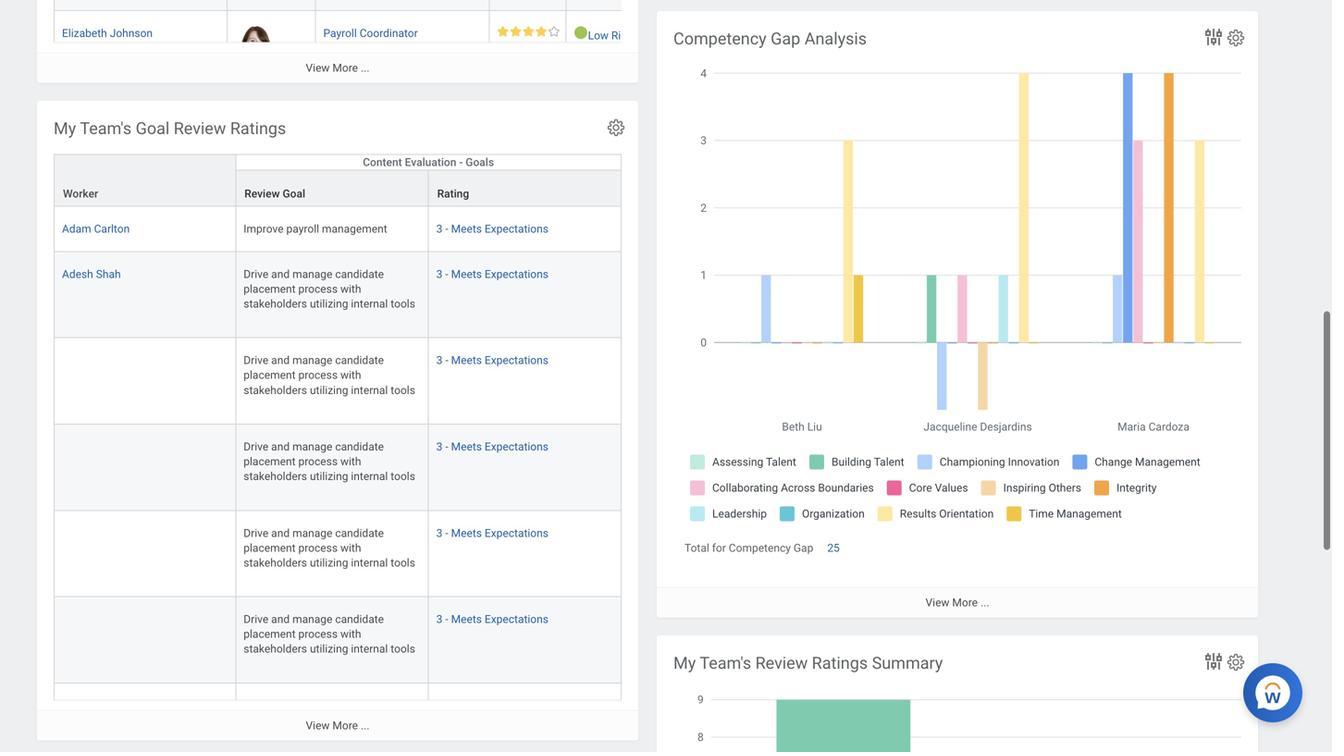 Task type: describe. For each thing, give the bounding box(es) containing it.
6 internal from the top
[[351, 729, 388, 742]]

- for 11th row from the top
[[445, 699, 448, 712]]

2 with from the top
[[340, 369, 361, 382]]

5 stakeholders from the top
[[244, 643, 307, 656]]

1 utilizing from the top
[[310, 297, 348, 310]]

carlton
[[94, 222, 130, 235]]

6 candidate from the top
[[335, 699, 384, 712]]

low risk link
[[588, 26, 632, 42]]

3 internal from the top
[[351, 470, 388, 483]]

1 placement from the top
[[244, 283, 296, 296]]

4 internal from the top
[[351, 556, 388, 569]]

worker
[[63, 187, 98, 200]]

- for second row from the bottom of the page
[[445, 613, 448, 626]]

25
[[827, 542, 840, 554]]

5 with from the top
[[340, 628, 361, 641]]

process for 4th drive and manage candidate placement process with stakeholders utilizing internal tools "element" from the bottom
[[298, 455, 338, 468]]

... for my team's goal review ratings
[[361, 719, 370, 732]]

content
[[363, 156, 402, 169]]

competency gap analysis
[[674, 29, 867, 49]]

total
[[685, 542, 709, 554]]

adam carlton
[[62, 222, 130, 235]]

view inside my team's performance element
[[306, 61, 330, 74]]

4 stakeholders from the top
[[244, 556, 307, 569]]

3 - meets expectations for 11th row from the top
[[436, 699, 549, 712]]

tools for sixth drive and manage candidate placement process with stakeholders utilizing internal tools "element" from the top of the my team's goal review ratings element at left
[[391, 729, 415, 742]]

configure competency gap analysis image
[[1226, 28, 1246, 48]]

... for competency gap analysis
[[981, 596, 989, 609]]

row containing elizabeth johnson
[[54, 11, 1179, 84]]

6 stakeholders from the top
[[244, 729, 307, 742]]

expectations for row containing adesh shah
[[485, 268, 549, 281]]

5 manage from the top
[[292, 613, 332, 626]]

and for sixth drive and manage candidate placement process with stakeholders utilizing internal tools "element" from the top of the my team's goal review ratings element at left
[[271, 699, 290, 712]]

worker button
[[55, 155, 235, 206]]

3 - meets expectations link for row containing adesh shah
[[436, 264, 549, 281]]

1 vertical spatial ratings
[[812, 654, 868, 673]]

3 candidate from the top
[[335, 440, 384, 453]]

meets for second row from the bottom of the page
[[451, 613, 482, 626]]

for
[[712, 542, 726, 554]]

more inside my team's performance element
[[333, 61, 358, 74]]

4 drive and manage candidate placement process with stakeholders utilizing internal tools element from the top
[[244, 523, 415, 569]]

tools for fifth drive and manage candidate placement process with stakeholders utilizing internal tools "element" from the top of the my team's goal review ratings element at left
[[391, 643, 415, 656]]

2 drive from the top
[[244, 354, 268, 367]]

3 placement from the top
[[244, 455, 296, 468]]

elizabeth johnson
[[62, 27, 153, 40]]

coordinator
[[360, 27, 418, 40]]

low
[[588, 29, 609, 42]]

1 vertical spatial competency
[[729, 542, 791, 554]]

meets for 7th row
[[451, 354, 482, 367]]

1 with from the top
[[340, 283, 361, 296]]

4 placement from the top
[[244, 542, 296, 554]]

3 for second row from the bottom of the page
[[436, 613, 443, 626]]

row containing adam carlton
[[54, 207, 622, 252]]

view more ... link for competency gap analysis
[[657, 587, 1258, 618]]

- for row containing adam carlton
[[445, 222, 448, 235]]

meets for third row from the bottom of the page
[[451, 527, 482, 540]]

5 utilizing from the top
[[310, 643, 348, 656]]

goal inside popup button
[[283, 187, 305, 200]]

row containing review goal
[[54, 170, 622, 207]]

3 for row containing adesh shah
[[436, 268, 443, 281]]

1 drive and manage candidate placement process with stakeholders utilizing internal tools element from the top
[[244, 264, 415, 310]]

meets for row containing adam carlton
[[451, 222, 482, 235]]

this worker has low retention risk. image
[[574, 26, 588, 39]]

more for my team's goal review ratings
[[333, 719, 358, 732]]

3 - meets expectations link for third row from the bottom of the page
[[436, 523, 549, 540]]

team's for goal
[[80, 119, 131, 139]]

adesh shah
[[62, 268, 121, 281]]

process for second drive and manage candidate placement process with stakeholders utilizing internal tools "element" from the top
[[298, 369, 338, 382]]

2 internal from the top
[[351, 384, 388, 397]]

3 - meets expectations link for 8th row from the top
[[436, 437, 549, 453]]

and for fifth drive and manage candidate placement process with stakeholders utilizing internal tools "element" from the top of the my team's goal review ratings element at left
[[271, 613, 290, 626]]

1 candidate from the top
[[335, 268, 384, 281]]

tools for 4th drive and manage candidate placement process with stakeholders utilizing internal tools "element" from the bottom
[[391, 470, 415, 483]]

3 - meets expectations for row containing adam carlton
[[436, 222, 549, 235]]

evaluation
[[405, 156, 456, 169]]

... inside my team's performance element
[[361, 61, 370, 74]]

3 - meets expectations for 7th row
[[436, 354, 549, 367]]

4 manage from the top
[[292, 527, 332, 540]]

improve payroll management element
[[244, 219, 387, 235]]

process for 4th drive and manage candidate placement process with stakeholders utilizing internal tools "element" from the top
[[298, 542, 338, 554]]

1 row from the top
[[54, 0, 1179, 11]]

process for sixth drive and manage candidate placement process with stakeholders utilizing internal tools "element" from the bottom of the my team's goal review ratings element at left
[[298, 283, 338, 296]]

more for competency gap analysis
[[952, 596, 978, 609]]

rating
[[437, 187, 469, 200]]

view for competency gap analysis
[[926, 596, 950, 609]]

3 for row containing adam carlton
[[436, 222, 443, 235]]

configure and view chart data image
[[1203, 651, 1225, 673]]

review inside popup button
[[244, 187, 280, 200]]

- for 8th row from the top
[[445, 440, 448, 453]]

management
[[322, 222, 387, 235]]

2 horizontal spatial review
[[755, 654, 808, 673]]

summary
[[872, 654, 943, 673]]

elizabeth
[[62, 27, 107, 40]]

- for 7th row
[[445, 354, 448, 367]]

3 - meets expectations for third row from the bottom of the page
[[436, 527, 549, 540]]

2 candidate from the top
[[335, 354, 384, 367]]

3 drive and manage candidate placement process with stakeholders utilizing internal tools element from the top
[[244, 437, 415, 483]]

content evaluation - goals
[[363, 156, 494, 169]]

3 stakeholders from the top
[[244, 470, 307, 483]]

- inside popup button
[[459, 156, 463, 169]]

0 vertical spatial gap
[[771, 29, 801, 49]]

4 with from the top
[[340, 542, 361, 554]]

and for 4th drive and manage candidate placement process with stakeholders utilizing internal tools "element" from the top
[[271, 527, 290, 540]]

total for competency gap
[[685, 542, 814, 554]]

6 drive and manage candidate placement process with stakeholders utilizing internal tools from the top
[[244, 699, 415, 742]]

configure and view chart data image
[[1203, 26, 1225, 48]]

4 drive from the top
[[244, 527, 268, 540]]

4 drive and manage candidate placement process with stakeholders utilizing internal tools from the top
[[244, 527, 415, 569]]

tools for second drive and manage candidate placement process with stakeholders utilizing internal tools "element" from the top
[[391, 384, 415, 397]]

3 - meets expectations link for 11th row from the top
[[436, 696, 549, 712]]

expectations for 11th row from the top
[[485, 699, 549, 712]]

6 with from the top
[[340, 714, 361, 727]]

meets for 8th row from the top
[[451, 440, 482, 453]]

0 horizontal spatial ratings
[[230, 119, 286, 139]]

6 manage from the top
[[292, 699, 332, 712]]

5 placement from the top
[[244, 628, 296, 641]]

adesh shah link
[[62, 264, 121, 281]]

2 manage from the top
[[292, 354, 332, 367]]

0 vertical spatial competency
[[674, 29, 767, 49]]

5 internal from the top
[[351, 643, 388, 656]]

6 utilizing from the top
[[310, 729, 348, 742]]

2 drive and manage candidate placement process with stakeholders utilizing internal tools from the top
[[244, 354, 415, 397]]

6 drive from the top
[[244, 699, 268, 712]]

tools for 4th drive and manage candidate placement process with stakeholders utilizing internal tools "element" from the top
[[391, 556, 415, 569]]

2 placement from the top
[[244, 369, 296, 382]]

3 - meets expectations link for row containing adam carlton
[[436, 219, 549, 235]]

3 drive from the top
[[244, 440, 268, 453]]



Task type: vqa. For each thing, say whether or not it's contained in the screenshot.
list
no



Task type: locate. For each thing, give the bounding box(es) containing it.
expectations for second row from the bottom of the page
[[485, 613, 549, 626]]

1 vertical spatial my
[[674, 654, 696, 673]]

- for third row from the bottom of the page
[[445, 527, 448, 540]]

team's for review
[[700, 654, 751, 673]]

payroll coordinator
[[323, 27, 418, 40]]

6 drive and manage candidate placement process with stakeholders utilizing internal tools element from the top
[[244, 696, 415, 742]]

1 manage from the top
[[292, 268, 332, 281]]

drive and manage candidate placement process with stakeholders utilizing internal tools
[[244, 268, 415, 310], [244, 354, 415, 397], [244, 440, 415, 483], [244, 527, 415, 569], [244, 613, 415, 656], [244, 699, 415, 742]]

view more ... inside my team's performance element
[[306, 61, 370, 74]]

with
[[340, 283, 361, 296], [340, 369, 361, 382], [340, 455, 361, 468], [340, 542, 361, 554], [340, 628, 361, 641], [340, 714, 361, 727]]

5 row from the top
[[54, 207, 622, 252]]

row containing adesh shah
[[54, 252, 622, 338]]

0 vertical spatial review
[[174, 119, 226, 139]]

3
[[436, 222, 443, 235], [436, 268, 443, 281], [436, 354, 443, 367], [436, 440, 443, 453], [436, 527, 443, 540], [436, 613, 443, 626], [436, 699, 443, 712]]

improve
[[244, 222, 284, 235]]

view more ... inside competency gap analysis 'element'
[[926, 596, 989, 609]]

expectations for 7th row
[[485, 354, 549, 367]]

1 vertical spatial review
[[244, 187, 280, 200]]

content evaluation - goals button
[[236, 155, 621, 170]]

1 drive and manage candidate placement process with stakeholders utilizing internal tools from the top
[[244, 268, 415, 310]]

meets
[[451, 222, 482, 235], [451, 268, 482, 281], [451, 354, 482, 367], [451, 440, 482, 453], [451, 527, 482, 540], [451, 613, 482, 626], [451, 699, 482, 712]]

2 vertical spatial ...
[[361, 719, 370, 732]]

my team's goal review ratings
[[54, 119, 286, 139]]

9 row from the top
[[54, 511, 622, 597]]

3 for third row from the bottom of the page
[[436, 527, 443, 540]]

ratings left the summary
[[812, 654, 868, 673]]

my team's performance element
[[37, 0, 1179, 84]]

2 stakeholders from the top
[[244, 384, 307, 397]]

1 vertical spatial gap
[[794, 542, 814, 554]]

3 and from the top
[[271, 440, 290, 453]]

8 row from the top
[[54, 425, 622, 511]]

2 vertical spatial review
[[755, 654, 808, 673]]

4 utilizing from the top
[[310, 556, 348, 569]]

-
[[459, 156, 463, 169], [445, 222, 448, 235], [445, 268, 448, 281], [445, 354, 448, 367], [445, 440, 448, 453], [445, 527, 448, 540], [445, 613, 448, 626], [445, 699, 448, 712]]

expectations for third row from the bottom of the page
[[485, 527, 549, 540]]

0 horizontal spatial review
[[174, 119, 226, 139]]

3 meets from the top
[[451, 354, 482, 367]]

6 3 from the top
[[436, 613, 443, 626]]

1 3 - meets expectations from the top
[[436, 222, 549, 235]]

2 tools from the top
[[391, 384, 415, 397]]

adam carlton link
[[62, 219, 130, 235]]

drive and manage candidate placement process with stakeholders utilizing internal tools element
[[244, 264, 415, 310], [244, 350, 415, 397], [244, 437, 415, 483], [244, 523, 415, 569], [244, 609, 415, 656], [244, 696, 415, 742]]

drive
[[244, 268, 268, 281], [244, 354, 268, 367], [244, 440, 268, 453], [244, 527, 268, 540], [244, 613, 268, 626], [244, 699, 268, 712]]

shah
[[96, 268, 121, 281]]

6 and from the top
[[271, 699, 290, 712]]

5 3 - meets expectations from the top
[[436, 527, 549, 540]]

this worker has low retention risk. element
[[574, 26, 686, 43]]

5 and from the top
[[271, 613, 290, 626]]

0 vertical spatial team's
[[80, 119, 131, 139]]

6 3 - meets expectations link from the top
[[436, 609, 549, 626]]

1 vertical spatial more
[[952, 596, 978, 609]]

3 manage from the top
[[292, 440, 332, 453]]

expectations
[[485, 222, 549, 235], [485, 268, 549, 281], [485, 354, 549, 367], [485, 440, 549, 453], [485, 527, 549, 540], [485, 613, 549, 626], [485, 699, 549, 712]]

risk
[[611, 29, 632, 42]]

gap
[[771, 29, 801, 49], [794, 542, 814, 554]]

and for sixth drive and manage candidate placement process with stakeholders utilizing internal tools "element" from the bottom of the my team's goal review ratings element at left
[[271, 268, 290, 281]]

25 button
[[827, 541, 843, 555]]

my team's goal review ratings element
[[37, 101, 638, 752]]

3 for 7th row
[[436, 354, 443, 367]]

more inside competency gap analysis 'element'
[[952, 596, 978, 609]]

johnson
[[110, 27, 153, 40]]

adesh
[[62, 268, 93, 281]]

meets for 11th row from the top
[[451, 699, 482, 712]]

goal up the worker popup button
[[136, 119, 170, 139]]

configure my team's goal review ratings image
[[606, 118, 626, 138]]

more inside my team's goal review ratings element
[[333, 719, 358, 732]]

3 expectations from the top
[[485, 354, 549, 367]]

4 3 - meets expectations link from the top
[[436, 437, 549, 453]]

0 vertical spatial goal
[[136, 119, 170, 139]]

1 vertical spatial view more ...
[[926, 596, 989, 609]]

0 vertical spatial view more ... link
[[37, 52, 638, 83]]

1 tools from the top
[[391, 297, 415, 310]]

2 vertical spatial view more ...
[[306, 719, 370, 732]]

1 3 from the top
[[436, 222, 443, 235]]

5 drive and manage candidate placement process with stakeholders utilizing internal tools element from the top
[[244, 609, 415, 656]]

elizabeth johnson link
[[62, 23, 153, 40]]

6 tools from the top
[[391, 729, 415, 742]]

0 vertical spatial ratings
[[230, 119, 286, 139]]

process for sixth drive and manage candidate placement process with stakeholders utilizing internal tools "element" from the top of the my team's goal review ratings element at left
[[298, 714, 338, 727]]

3 drive and manage candidate placement process with stakeholders utilizing internal tools from the top
[[244, 440, 415, 483]]

6 meets from the top
[[451, 613, 482, 626]]

1 horizontal spatial goal
[[283, 187, 305, 200]]

1 horizontal spatial team's
[[700, 654, 751, 673]]

payroll
[[286, 222, 319, 235]]

and
[[271, 268, 290, 281], [271, 354, 290, 367], [271, 440, 290, 453], [271, 527, 290, 540], [271, 613, 290, 626], [271, 699, 290, 712]]

3 3 - meets expectations from the top
[[436, 354, 549, 367]]

my team's review ratings summary element
[[657, 636, 1258, 752]]

3 - meets expectations link for 7th row
[[436, 350, 549, 367]]

1 process from the top
[[298, 283, 338, 296]]

rating button
[[429, 171, 621, 206]]

0 horizontal spatial goal
[[136, 119, 170, 139]]

more
[[333, 61, 358, 74], [952, 596, 978, 609], [333, 719, 358, 732]]

7 3 - meets expectations from the top
[[436, 699, 549, 712]]

4 process from the top
[[298, 542, 338, 554]]

5 meets from the top
[[451, 527, 482, 540]]

adam
[[62, 222, 91, 235]]

view
[[306, 61, 330, 74], [926, 596, 950, 609], [306, 719, 330, 732]]

3 row from the top
[[54, 154, 622, 207]]

tools
[[391, 297, 415, 310], [391, 384, 415, 397], [391, 470, 415, 483], [391, 556, 415, 569], [391, 643, 415, 656], [391, 729, 415, 742]]

exceeds expectations - performance is excellent and generally surpassed expectations and required little to no supervision. image
[[497, 26, 560, 37]]

... inside competency gap analysis 'element'
[[981, 596, 989, 609]]

configure my team's review ratings summary image
[[1226, 652, 1246, 673]]

goals
[[466, 156, 494, 169]]

view more ... for competency gap analysis
[[926, 596, 989, 609]]

3 - meets expectations link for second row from the bottom of the page
[[436, 609, 549, 626]]

2 3 - meets expectations from the top
[[436, 268, 549, 281]]

1 vertical spatial goal
[[283, 187, 305, 200]]

1 horizontal spatial my
[[674, 654, 696, 673]]

3 3 from the top
[[436, 354, 443, 367]]

11 row from the top
[[54, 684, 622, 752]]

3 process from the top
[[298, 455, 338, 468]]

1 drive from the top
[[244, 268, 268, 281]]

6 process from the top
[[298, 714, 338, 727]]

1 3 - meets expectations link from the top
[[436, 219, 549, 235]]

0 vertical spatial view
[[306, 61, 330, 74]]

4 row from the top
[[54, 170, 622, 207]]

0 vertical spatial ...
[[361, 61, 370, 74]]

goal
[[136, 119, 170, 139], [283, 187, 305, 200]]

1 vertical spatial view
[[926, 596, 950, 609]]

7 row from the top
[[54, 338, 622, 425]]

0 vertical spatial more
[[333, 61, 358, 74]]

my team's review ratings summary
[[674, 654, 943, 673]]

view more ...
[[306, 61, 370, 74], [926, 596, 989, 609], [306, 719, 370, 732]]

meets for row containing adesh shah
[[451, 268, 482, 281]]

team's
[[80, 119, 131, 139], [700, 654, 751, 673]]

5 candidate from the top
[[335, 613, 384, 626]]

1 vertical spatial team's
[[700, 654, 751, 673]]

expectations for 8th row from the top
[[485, 440, 549, 453]]

3 utilizing from the top
[[310, 470, 348, 483]]

0 horizontal spatial my
[[54, 119, 76, 139]]

1 horizontal spatial review
[[244, 187, 280, 200]]

1 horizontal spatial ratings
[[812, 654, 868, 673]]

1 expectations from the top
[[485, 222, 549, 235]]

gap left analysis
[[771, 29, 801, 49]]

analysis
[[805, 29, 867, 49]]

...
[[361, 61, 370, 74], [981, 596, 989, 609], [361, 719, 370, 732]]

3 for 8th row from the top
[[436, 440, 443, 453]]

view more ... for my team's goal review ratings
[[306, 719, 370, 732]]

my for my team's review ratings summary
[[674, 654, 696, 673]]

5 drive and manage candidate placement process with stakeholders utilizing internal tools from the top
[[244, 613, 415, 656]]

process
[[298, 283, 338, 296], [298, 369, 338, 382], [298, 455, 338, 468], [298, 542, 338, 554], [298, 628, 338, 641], [298, 714, 338, 727]]

4 and from the top
[[271, 527, 290, 540]]

3 for 11th row from the top
[[436, 699, 443, 712]]

3 tools from the top
[[391, 470, 415, 483]]

review goal button
[[236, 171, 428, 206]]

view more ... link for my team's goal review ratings
[[37, 710, 638, 741]]

0 vertical spatial view more ...
[[306, 61, 370, 74]]

utilizing
[[310, 297, 348, 310], [310, 384, 348, 397], [310, 470, 348, 483], [310, 556, 348, 569], [310, 643, 348, 656], [310, 729, 348, 742]]

view more ... link
[[37, 52, 638, 83], [657, 587, 1258, 618], [37, 710, 638, 741]]

1 stakeholders from the top
[[244, 297, 307, 310]]

2 vertical spatial view
[[306, 719, 330, 732]]

4 candidate from the top
[[335, 527, 384, 540]]

1 internal from the top
[[351, 297, 388, 310]]

goal up payroll
[[283, 187, 305, 200]]

my
[[54, 119, 76, 139], [674, 654, 696, 673]]

3 - meets expectations link
[[436, 219, 549, 235], [436, 264, 549, 281], [436, 350, 549, 367], [436, 437, 549, 453], [436, 523, 549, 540], [436, 609, 549, 626], [436, 696, 549, 712]]

low risk
[[588, 29, 632, 42]]

7 expectations from the top
[[485, 699, 549, 712]]

improve payroll management
[[244, 222, 387, 235]]

view inside competency gap analysis 'element'
[[926, 596, 950, 609]]

my for my team's goal review ratings
[[54, 119, 76, 139]]

candidate
[[335, 268, 384, 281], [335, 354, 384, 367], [335, 440, 384, 453], [335, 527, 384, 540], [335, 613, 384, 626], [335, 699, 384, 712]]

2 utilizing from the top
[[310, 384, 348, 397]]

tools for sixth drive and manage candidate placement process with stakeholders utilizing internal tools "element" from the bottom of the my team's goal review ratings element at left
[[391, 297, 415, 310]]

row
[[54, 0, 1179, 11], [54, 11, 1179, 84], [54, 154, 622, 207], [54, 170, 622, 207], [54, 207, 622, 252], [54, 252, 622, 338], [54, 338, 622, 425], [54, 425, 622, 511], [54, 511, 622, 597], [54, 597, 622, 684], [54, 684, 622, 752]]

competency
[[674, 29, 767, 49], [729, 542, 791, 554]]

1 and from the top
[[271, 268, 290, 281]]

0 vertical spatial my
[[54, 119, 76, 139]]

6 placement from the top
[[244, 714, 296, 727]]

2 expectations from the top
[[485, 268, 549, 281]]

and for 4th drive and manage candidate placement process with stakeholders utilizing internal tools "element" from the bottom
[[271, 440, 290, 453]]

stakeholders
[[244, 297, 307, 310], [244, 384, 307, 397], [244, 470, 307, 483], [244, 556, 307, 569], [244, 643, 307, 656], [244, 729, 307, 742]]

3 with from the top
[[340, 455, 361, 468]]

4 meets from the top
[[451, 440, 482, 453]]

3 - meets expectations
[[436, 222, 549, 235], [436, 268, 549, 281], [436, 354, 549, 367], [436, 440, 549, 453], [436, 527, 549, 540], [436, 613, 549, 626], [436, 699, 549, 712]]

view more ... inside my team's goal review ratings element
[[306, 719, 370, 732]]

5 drive from the top
[[244, 613, 268, 626]]

competency gap analysis element
[[657, 11, 1258, 618]]

ratings up review goal
[[230, 119, 286, 139]]

1 vertical spatial view more ... link
[[657, 587, 1258, 618]]

... inside my team's goal review ratings element
[[361, 719, 370, 732]]

process for fifth drive and manage candidate placement process with stakeholders utilizing internal tools "element" from the top of the my team's goal review ratings element at left
[[298, 628, 338, 641]]

3 - meets expectations for row containing adesh shah
[[436, 268, 549, 281]]

gap left 25
[[794, 542, 814, 554]]

5 3 - meets expectations link from the top
[[436, 523, 549, 540]]

2 meets from the top
[[451, 268, 482, 281]]

review
[[174, 119, 226, 139], [244, 187, 280, 200], [755, 654, 808, 673]]

review goal
[[244, 187, 305, 200]]

1 meets from the top
[[451, 222, 482, 235]]

2 process from the top
[[298, 369, 338, 382]]

10 row from the top
[[54, 597, 622, 684]]

- for row containing adesh shah
[[445, 268, 448, 281]]

2 vertical spatial more
[[333, 719, 358, 732]]

internal
[[351, 297, 388, 310], [351, 384, 388, 397], [351, 470, 388, 483], [351, 556, 388, 569], [351, 643, 388, 656], [351, 729, 388, 742]]

3 - meets expectations for second row from the bottom of the page
[[436, 613, 549, 626]]

4 tools from the top
[[391, 556, 415, 569]]

7 meets from the top
[[451, 699, 482, 712]]

manage
[[292, 268, 332, 281], [292, 354, 332, 367], [292, 440, 332, 453], [292, 527, 332, 540], [292, 613, 332, 626], [292, 699, 332, 712]]

7 3 - meets expectations link from the top
[[436, 696, 549, 712]]

and for second drive and manage candidate placement process with stakeholders utilizing internal tools "element" from the top
[[271, 354, 290, 367]]

payroll
[[323, 27, 357, 40]]

row containing content evaluation - goals
[[54, 154, 622, 207]]

ratings
[[230, 119, 286, 139], [812, 654, 868, 673]]

2 and from the top
[[271, 354, 290, 367]]

placement
[[244, 283, 296, 296], [244, 369, 296, 382], [244, 455, 296, 468], [244, 542, 296, 554], [244, 628, 296, 641], [244, 714, 296, 727]]

1 vertical spatial ...
[[981, 596, 989, 609]]

payroll coordinator link
[[323, 23, 418, 40]]

5 expectations from the top
[[485, 527, 549, 540]]

2 drive and manage candidate placement process with stakeholders utilizing internal tools element from the top
[[244, 350, 415, 397]]

2 3 - meets expectations link from the top
[[436, 264, 549, 281]]

2 vertical spatial view more ... link
[[37, 710, 638, 741]]

6 row from the top
[[54, 252, 622, 338]]

expectations for row containing adam carlton
[[485, 222, 549, 235]]

view for my team's goal review ratings
[[306, 719, 330, 732]]

3 - meets expectations for 8th row from the top
[[436, 440, 549, 453]]

0 horizontal spatial team's
[[80, 119, 131, 139]]

cell
[[54, 0, 228, 11], [228, 0, 316, 11], [316, 0, 490, 11], [490, 0, 567, 11], [567, 0, 694, 11], [54, 338, 236, 425], [54, 425, 236, 511], [54, 511, 236, 597], [54, 597, 236, 684], [54, 684, 236, 752]]



